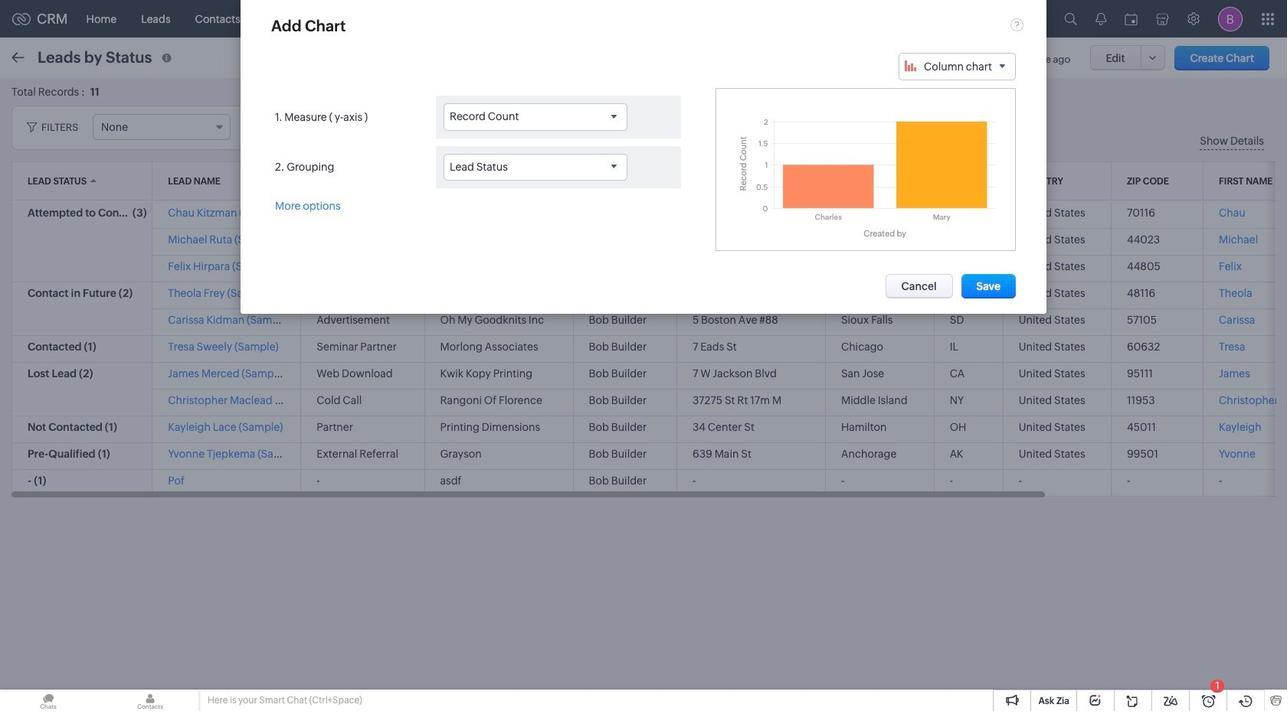 Task type: describe. For each thing, give the bounding box(es) containing it.
chats image
[[0, 690, 97, 712]]

profile image
[[1218, 7, 1243, 31]]

profile element
[[1209, 0, 1252, 37]]

contacts image
[[102, 690, 198, 712]]



Task type: vqa. For each thing, say whether or not it's contained in the screenshot.
Contacts image
yes



Task type: locate. For each thing, give the bounding box(es) containing it.
create menu image
[[1027, 10, 1046, 28]]

signals element
[[1086, 0, 1115, 38]]

None submit
[[961, 274, 1016, 299]]

signals image
[[1096, 12, 1106, 25]]

search element
[[1055, 0, 1086, 38]]

None text field
[[381, 115, 605, 139]]

search image
[[1064, 12, 1077, 25]]

None field
[[899, 53, 1016, 81], [444, 103, 627, 131], [444, 154, 627, 181], [899, 53, 1016, 81], [444, 103, 627, 131], [444, 154, 627, 181]]

None button
[[885, 274, 953, 299]]

create menu element
[[1017, 0, 1055, 37]]

help image
[[1010, 18, 1024, 31]]

logo image
[[12, 13, 31, 25]]

calendar image
[[1125, 13, 1138, 25]]



